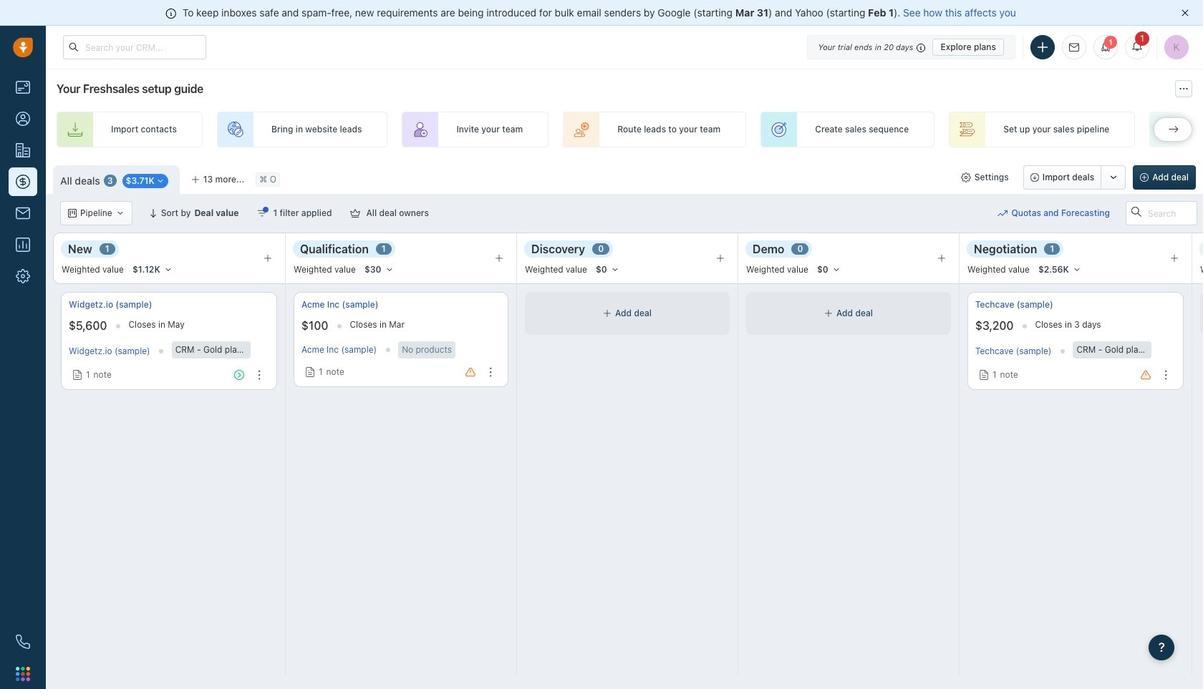 Task type: vqa. For each thing, say whether or not it's contained in the screenshot.
row
no



Task type: locate. For each thing, give the bounding box(es) containing it.
Search your CRM... text field
[[63, 35, 206, 59]]

phone element
[[9, 628, 37, 657]]

freshworks switcher image
[[16, 668, 30, 682]]

phone image
[[16, 635, 30, 650]]

close image
[[1182, 9, 1189, 16]]

container_wx8msf4aqz5i3rn1 image
[[961, 173, 971, 183], [156, 177, 165, 186], [258, 208, 268, 219], [351, 208, 361, 219], [603, 309, 612, 318]]

Search field
[[1126, 201, 1198, 226]]

container_wx8msf4aqz5i3rn1 image
[[998, 208, 1008, 219], [68, 209, 77, 218], [116, 209, 124, 218], [825, 309, 833, 318], [305, 368, 315, 378], [72, 370, 82, 381], [979, 370, 989, 381]]

send email image
[[1070, 43, 1080, 52]]

group
[[1024, 165, 1126, 190]]



